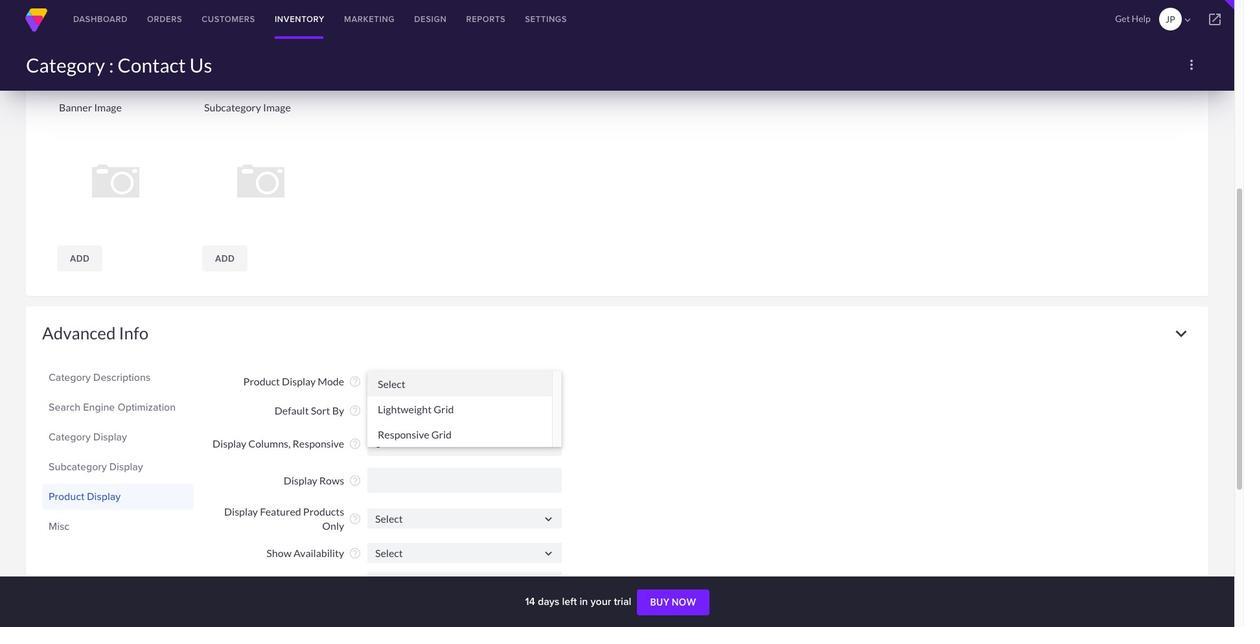 Task type: vqa. For each thing, say whether or not it's contained in the screenshot.
Sort
yes



Task type: describe. For each thing, give the bounding box(es) containing it.
availability
[[294, 547, 344, 560]]

buy
[[651, 597, 670, 608]]

2  from the top
[[542, 404, 556, 418]]

advanced
[[42, 323, 116, 343]]

jp
[[1167, 14, 1176, 25]]

more_vert
[[1185, 57, 1200, 73]]

engine
[[83, 400, 115, 415]]

featured
[[260, 506, 301, 518]]

14
[[525, 595, 535, 610]]

display down subcategory display
[[87, 489, 121, 504]]

6  from the top
[[542, 605, 556, 619]]

us
[[190, 53, 212, 77]]

in
[[580, 595, 588, 610]]

display down category display link
[[109, 459, 143, 474]]

display featured products only help_outline
[[224, 506, 362, 533]]

only
[[322, 520, 344, 533]]

expand_more for advanced info
[[1171, 323, 1193, 345]]

select
[[378, 378, 406, 390]]

product display mode help_outline
[[244, 375, 362, 389]]

buy now link
[[638, 590, 710, 616]]

search engine optimization link
[[49, 397, 187, 419]]

get help
[[1116, 13, 1151, 24]]

trial
[[614, 595, 632, 610]]

design
[[415, 13, 447, 25]]

responsive inside display columns, responsive help_outline
[[293, 438, 344, 450]]

show for help_outline
[[267, 547, 292, 560]]

help
[[1132, 13, 1151, 24]]


[[1208, 12, 1224, 27]]

days
[[538, 595, 560, 610]]

marketing
[[344, 13, 395, 25]]

product for product display mode help_outline
[[244, 375, 280, 388]]

5  from the top
[[542, 576, 556, 590]]

columns,
[[248, 438, 291, 450]]

default sort by help_outline
[[275, 405, 362, 418]]

help_outline inside display featured products only help_outline
[[349, 513, 362, 526]]

product display
[[49, 489, 121, 504]]

add link for subcategory
[[202, 245, 248, 271]]

category images
[[42, 61, 166, 81]]

subcategory image
[[204, 101, 291, 113]]

category : contact us
[[26, 53, 212, 77]]

category descriptions link
[[49, 367, 187, 389]]

optimization
[[118, 400, 176, 415]]

inventory
[[275, 13, 325, 25]]

product display link
[[49, 486, 187, 508]]

category for category : contact us
[[26, 53, 105, 77]]

help_outline inside display rows help_outline
[[349, 475, 362, 488]]

images
[[114, 61, 166, 81]]

orders
[[147, 13, 182, 25]]

help_outline inside product display mode help_outline
[[349, 376, 362, 389]]

settings
[[525, 13, 567, 25]]

image for subcategory image
[[263, 101, 291, 113]]

your
[[591, 595, 612, 610]]

add link for banner
[[57, 245, 103, 271]]

category display link
[[49, 426, 187, 448]]



Task type: locate. For each thing, give the bounding box(es) containing it.
1 help_outline from the top
[[349, 376, 362, 389]]

dashboard
[[73, 13, 128, 25]]

0 horizontal spatial product
[[49, 489, 84, 504]]

info
[[119, 323, 149, 343]]

product up default
[[244, 375, 280, 388]]

 link
[[1196, 0, 1235, 39]]

customers
[[202, 13, 255, 25]]

6 help_outline from the top
[[349, 548, 362, 561]]

3 help_outline from the top
[[349, 438, 362, 451]]

expand_more
[[1171, 61, 1193, 83], [1171, 323, 1193, 345]]

1 vertical spatial show
[[251, 577, 276, 589]]

sort
[[311, 405, 330, 417]]

subcategory up product display in the left of the page
[[49, 459, 107, 474]]

add for banner
[[70, 253, 90, 264]]

banner image
[[59, 101, 122, 113]]

grid for lightweight grid
[[434, 403, 454, 415]]

category for category display
[[49, 430, 91, 445]]

category for category images
[[42, 61, 111, 81]]

add link
[[57, 245, 103, 271], [202, 245, 248, 271]]

buy now
[[651, 597, 697, 608]]

help_outline
[[349, 376, 362, 389], [349, 405, 362, 418], [349, 438, 362, 451], [349, 475, 362, 488], [349, 513, 362, 526], [349, 548, 362, 561], [349, 577, 362, 590]]

None text field
[[368, 509, 562, 529]]

:
[[109, 53, 114, 77]]

product up "misc"
[[49, 489, 84, 504]]

lightweight grid
[[378, 403, 454, 415]]

display left featured
[[224, 506, 258, 518]]

display rows help_outline
[[284, 475, 362, 488]]

image for banner image
[[94, 101, 122, 113]]

image
[[94, 101, 122, 113], [263, 101, 291, 113]]

4 help_outline from the top
[[349, 475, 362, 488]]

0 vertical spatial product
[[244, 375, 280, 388]]

14 days left in your trial
[[525, 595, 634, 610]]

add
[[70, 253, 90, 264], [215, 253, 235, 264]]

1 add link from the left
[[57, 245, 103, 271]]

contact
[[118, 53, 186, 77]]

display inside display featured products only help_outline
[[224, 506, 258, 518]]

2 expand_more from the top
[[1171, 323, 1193, 345]]

subcategory for subcategory display
[[49, 459, 107, 474]]

by
[[332, 405, 344, 417]]

4  from the top
[[542, 547, 556, 561]]

subcategory display
[[49, 459, 143, 474]]

help_outline right only
[[349, 513, 362, 526]]


[[1183, 14, 1194, 26]]

help_outline right mode
[[349, 376, 362, 389]]

show left the reward
[[251, 577, 276, 589]]

show reward points help_outline
[[251, 577, 362, 590]]

1 horizontal spatial responsive
[[378, 429, 430, 441]]

category for category descriptions
[[49, 370, 91, 385]]

help_outline right the points
[[349, 577, 362, 590]]

display down search engine optimization
[[93, 430, 127, 445]]

2 image from the left
[[263, 101, 291, 113]]

add for subcategory
[[215, 253, 235, 264]]

subcategory
[[204, 101, 261, 113], [49, 459, 107, 474]]

dashboard link
[[64, 0, 137, 39]]

1  from the top
[[542, 375, 556, 389]]

display inside display columns, responsive help_outline
[[213, 438, 246, 450]]

5 help_outline from the top
[[349, 513, 362, 526]]

display left 'columns,'
[[213, 438, 246, 450]]

display inside product display mode help_outline
[[282, 375, 316, 388]]

rows
[[320, 475, 344, 487]]

1 horizontal spatial subcategory
[[204, 101, 261, 113]]

1 horizontal spatial add
[[215, 253, 235, 264]]

None number field
[[368, 431, 562, 456], [368, 468, 562, 493], [368, 431, 562, 456], [368, 468, 562, 493]]

help_outline inside default sort by help_outline
[[349, 405, 362, 418]]

help_outline right rows
[[349, 475, 362, 488]]

1 vertical spatial grid
[[432, 429, 452, 441]]

points
[[316, 577, 344, 589]]

responsive down default sort by help_outline
[[293, 438, 344, 450]]

7 help_outline from the top
[[349, 577, 362, 590]]

show for points
[[251, 577, 276, 589]]

display
[[282, 375, 316, 388], [93, 430, 127, 445], [213, 438, 246, 450], [109, 459, 143, 474], [284, 475, 318, 487], [87, 489, 121, 504], [224, 506, 258, 518]]

0 horizontal spatial responsive
[[293, 438, 344, 450]]

1 horizontal spatial product
[[244, 375, 280, 388]]

reward
[[278, 577, 314, 589]]

subcategory display link
[[49, 456, 187, 478]]

search
[[49, 400, 81, 415]]

display up default
[[282, 375, 316, 388]]

get
[[1116, 13, 1131, 24]]

misc
[[49, 519, 70, 534]]


[[542, 375, 556, 389], [542, 404, 556, 418], [542, 513, 556, 526], [542, 547, 556, 561], [542, 576, 556, 590], [542, 605, 556, 619]]

display inside display rows help_outline
[[284, 475, 318, 487]]

default
[[275, 405, 309, 417]]

product inside product display mode help_outline
[[244, 375, 280, 388]]

help_outline inside display columns, responsive help_outline
[[349, 438, 362, 451]]

subcategory for subcategory image
[[204, 101, 261, 113]]

category descriptions
[[49, 370, 151, 385]]

grid down lightweight grid
[[432, 429, 452, 441]]

help_outline up display rows help_outline on the bottom left of the page
[[349, 438, 362, 451]]

0 horizontal spatial add
[[70, 253, 90, 264]]

1 vertical spatial product
[[49, 489, 84, 504]]

responsive
[[378, 429, 430, 441], [293, 438, 344, 450]]

category display
[[49, 430, 127, 445]]

search engine optimization
[[49, 400, 176, 415]]

subcategory down us
[[204, 101, 261, 113]]

3  from the top
[[542, 513, 556, 526]]

0 horizontal spatial subcategory
[[49, 459, 107, 474]]

help_outline inside show reward points help_outline
[[349, 577, 362, 590]]

advanced info
[[42, 323, 149, 343]]

grid up responsive grid
[[434, 403, 454, 415]]

1 vertical spatial subcategory
[[49, 459, 107, 474]]

help_outline inside show availability help_outline
[[349, 548, 362, 561]]

mode
[[318, 375, 344, 388]]

misc link
[[49, 516, 187, 538]]

1 add from the left
[[70, 253, 90, 264]]

responsive grid
[[378, 429, 452, 441]]

category
[[26, 53, 105, 77], [42, 61, 111, 81], [49, 370, 91, 385], [49, 430, 91, 445]]

2 add from the left
[[215, 253, 235, 264]]

1 horizontal spatial image
[[263, 101, 291, 113]]

1 horizontal spatial add link
[[202, 245, 248, 271]]

help_outline right by at the bottom
[[349, 405, 362, 418]]

now
[[672, 597, 697, 608]]

product
[[244, 375, 280, 388], [49, 489, 84, 504]]

expand_more for category images
[[1171, 61, 1193, 83]]

products
[[303, 506, 344, 518]]

display columns, responsive help_outline
[[213, 438, 362, 451]]

lightweight
[[378, 403, 432, 415]]

show inside show reward points help_outline
[[251, 577, 276, 589]]

1 expand_more from the top
[[1171, 61, 1193, 83]]

0 vertical spatial grid
[[434, 403, 454, 415]]

descriptions
[[93, 370, 151, 385]]

product for product display
[[49, 489, 84, 504]]

show availability help_outline
[[267, 547, 362, 561]]

0 horizontal spatial image
[[94, 101, 122, 113]]

1 vertical spatial expand_more
[[1171, 323, 1193, 345]]

0 horizontal spatial add link
[[57, 245, 103, 271]]

show
[[267, 547, 292, 560], [251, 577, 276, 589]]

show up the reward
[[267, 547, 292, 560]]

None text field
[[368, 543, 562, 563]]

grid for responsive grid
[[432, 429, 452, 441]]

2 add link from the left
[[202, 245, 248, 271]]

reports
[[466, 13, 506, 25]]

0 vertical spatial expand_more
[[1171, 61, 1193, 83]]

display left rows
[[284, 475, 318, 487]]

banner
[[59, 101, 92, 113]]

more_vert button
[[1179, 52, 1205, 78]]

left
[[562, 595, 577, 610]]

help_outline right the availability
[[349, 548, 362, 561]]

responsive down lightweight
[[378, 429, 430, 441]]

show inside show availability help_outline
[[267, 547, 292, 560]]

grid
[[434, 403, 454, 415], [432, 429, 452, 441]]

2 help_outline from the top
[[349, 405, 362, 418]]

0 vertical spatial show
[[267, 547, 292, 560]]

1 image from the left
[[94, 101, 122, 113]]

0 vertical spatial subcategory
[[204, 101, 261, 113]]



